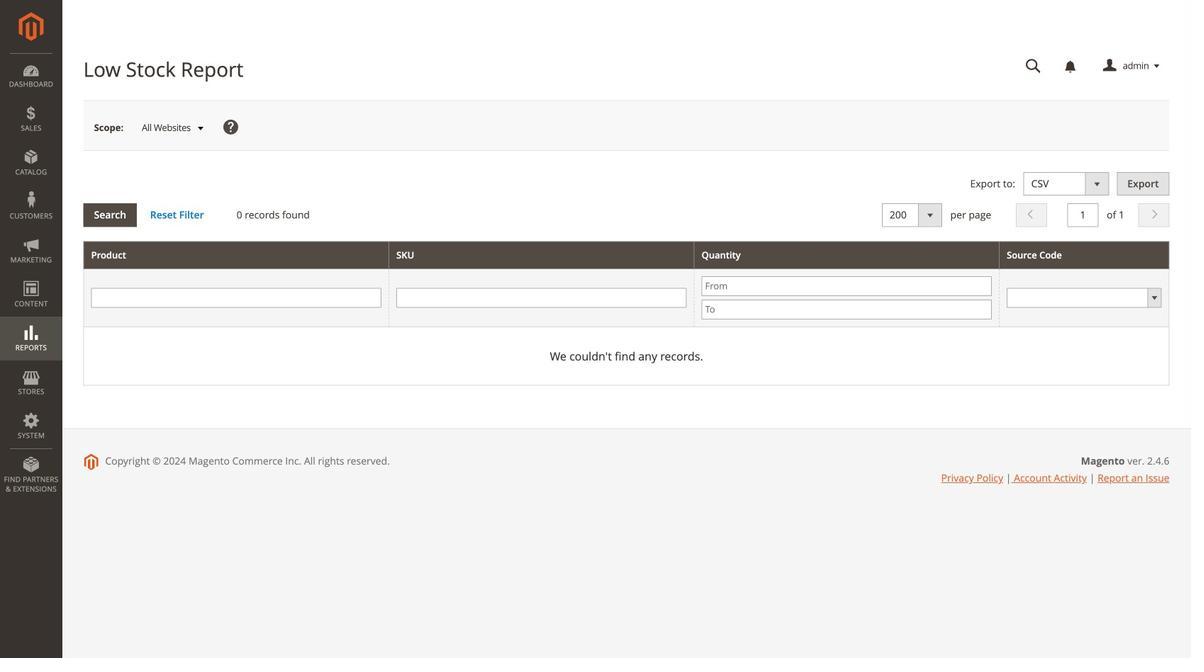 Task type: describe. For each thing, give the bounding box(es) containing it.
To text field
[[702, 300, 992, 320]]

magento admin panel image
[[19, 12, 44, 41]]

From text field
[[702, 277, 992, 296]]



Task type: locate. For each thing, give the bounding box(es) containing it.
menu bar
[[0, 53, 62, 502]]

None text field
[[1016, 54, 1052, 79], [1068, 204, 1099, 227], [91, 288, 382, 308], [1016, 54, 1052, 79], [1068, 204, 1099, 227], [91, 288, 382, 308]]

None text field
[[397, 288, 687, 308]]



Task type: vqa. For each thing, say whether or not it's contained in the screenshot.
Menu Bar
yes



